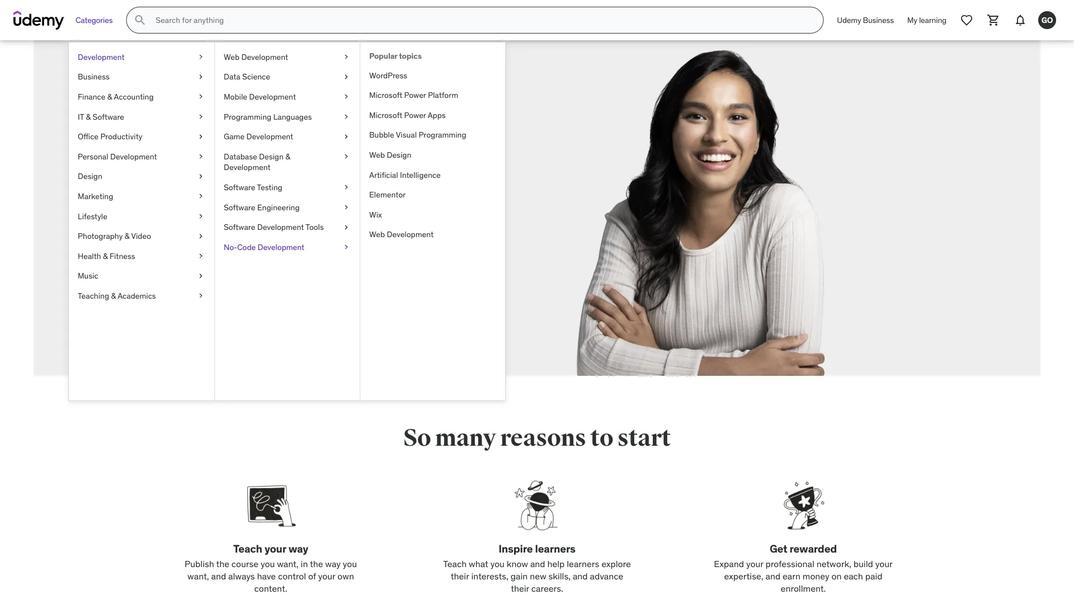 Task type: describe. For each thing, give the bounding box(es) containing it.
popular
[[369, 51, 397, 61]]

new
[[530, 571, 547, 582]]

development for left web development link
[[241, 52, 288, 62]]

go
[[1042, 15, 1053, 25]]

bubble
[[369, 130, 394, 140]]

xsmall image for software development tools
[[342, 222, 351, 233]]

teaching & academics
[[78, 291, 156, 301]]

wishlist image
[[960, 13, 974, 27]]

your right the of
[[318, 571, 335, 582]]

software testing link
[[215, 177, 360, 197]]

1 vertical spatial learners
[[567, 558, 600, 570]]

xsmall image for marketing
[[196, 191, 205, 202]]

teach inside teach your way publish the course you want, in the way you want, and always have control of your own content.
[[233, 542, 262, 556]]

paid
[[866, 571, 883, 582]]

2 the from the left
[[310, 558, 323, 570]]

get for started
[[264, 255, 279, 266]]

and right skills,
[[573, 571, 588, 582]]

2 vertical spatial web
[[369, 229, 385, 240]]

lives
[[198, 224, 219, 237]]

2 you from the left
[[343, 558, 357, 570]]

inspire
[[499, 542, 533, 556]]

0 horizontal spatial want,
[[188, 571, 209, 582]]

1 the from the left
[[216, 558, 229, 570]]

xsmall image for software testing
[[342, 182, 351, 193]]

reasons
[[500, 424, 586, 453]]

what
[[469, 558, 488, 570]]

xsmall image for game development
[[342, 131, 351, 142]]

notifications image
[[1014, 13, 1028, 27]]

my learning
[[908, 15, 947, 25]]

data science link
[[215, 67, 360, 87]]

software for software engineering
[[224, 202, 255, 212]]

fitness
[[110, 251, 135, 261]]

database
[[224, 151, 257, 161]]

0 vertical spatial web
[[224, 52, 240, 62]]

1 horizontal spatial way
[[325, 558, 341, 570]]

programming languages link
[[215, 107, 360, 127]]

mobile development
[[224, 92, 296, 102]]

code
[[237, 242, 256, 252]]

software for software testing
[[224, 182, 255, 192]]

database design & development link
[[215, 147, 360, 177]]

elementor link
[[360, 185, 505, 205]]

money
[[803, 571, 830, 582]]

xsmall image for lifestyle
[[196, 211, 205, 222]]

instructor
[[254, 209, 300, 223]]

get rewarded expand your professional network, build your expertise, and earn money on each paid enrollment.
[[714, 542, 893, 595]]

bubble visual programming
[[369, 130, 467, 140]]

photography
[[78, 231, 123, 241]]

you inside inspire learners teach what you know and help learners explore their interests, gain new skills, and advance their careers.
[[491, 558, 505, 570]]

mobile development link
[[215, 87, 360, 107]]

Search for anything text field
[[154, 11, 810, 30]]

—
[[222, 224, 231, 237]]

my
[[908, 15, 918, 25]]

learning
[[919, 15, 947, 25]]

careers.
[[532, 583, 563, 595]]

marketing link
[[69, 186, 214, 206]]

xsmall image for no-code development
[[342, 242, 351, 253]]

& for fitness
[[103, 251, 108, 261]]

finance & accounting link
[[69, 87, 214, 107]]

xsmall image for it & software
[[196, 111, 205, 122]]

office productivity
[[78, 131, 142, 142]]

many
[[435, 424, 496, 453]]

udemy image
[[13, 11, 64, 30]]

development down categories dropdown button on the top left of the page
[[78, 52, 125, 62]]

visual
[[396, 130, 417, 140]]

course
[[232, 558, 259, 570]]

topics
[[399, 51, 422, 61]]

& for accounting
[[107, 92, 112, 102]]

lifestyle link
[[69, 206, 214, 226]]

1 vertical spatial web
[[369, 150, 385, 160]]

lifestyle
[[78, 211, 107, 221]]

programming inside no-code development element
[[419, 130, 467, 140]]

categories
[[76, 15, 113, 25]]

software up office productivity on the left
[[93, 112, 124, 122]]

build
[[854, 558, 874, 570]]

microsoft power platform link
[[360, 85, 505, 105]]

expand
[[714, 558, 744, 570]]

health & fitness link
[[69, 246, 214, 266]]

programming languages
[[224, 112, 312, 122]]

office
[[78, 131, 99, 142]]

web design link
[[360, 145, 505, 165]]

explore
[[602, 558, 631, 570]]

earn
[[783, 571, 801, 582]]

with
[[198, 171, 257, 206]]

content.
[[254, 583, 287, 595]]

wordpress
[[369, 70, 408, 80]]

it & software
[[78, 112, 124, 122]]

development for mobile development link
[[249, 92, 296, 102]]

your inside 'come teach with us become an instructor and change lives — including your own'
[[280, 224, 300, 237]]

science
[[242, 72, 270, 82]]

on
[[832, 571, 842, 582]]

design for web
[[387, 150, 412, 160]]

database design & development
[[224, 151, 290, 172]]

inspire learners teach what you know and help learners explore their interests, gain new skills, and advance their careers.
[[443, 542, 631, 595]]

data
[[224, 72, 240, 82]]

1 you from the left
[[261, 558, 275, 570]]

photography & video link
[[69, 226, 214, 246]]

no-code development link
[[215, 237, 360, 257]]

xsmall image for teaching & academics
[[196, 291, 205, 301]]

game
[[224, 131, 245, 142]]

apps
[[428, 110, 446, 120]]

data science
[[224, 72, 270, 82]]

software engineering link
[[215, 197, 360, 217]]

development for rightmost web development link
[[387, 229, 434, 240]]

music link
[[69, 266, 214, 286]]

development inside database design & development
[[224, 162, 271, 172]]

publish
[[185, 558, 214, 570]]

advance
[[590, 571, 624, 582]]

and inside get rewarded expand your professional network, build your expertise, and earn money on each paid enrollment.
[[766, 571, 781, 582]]

in
[[301, 558, 308, 570]]

microsoft power apps link
[[360, 105, 505, 125]]

xsmall image for health & fitness
[[196, 251, 205, 262]]

go link
[[1034, 7, 1061, 34]]

xsmall image for business
[[196, 71, 205, 82]]

teaching
[[78, 291, 109, 301]]

and inside 'come teach with us become an instructor and change lives — including your own'
[[303, 209, 320, 223]]

xsmall image for development
[[196, 51, 205, 62]]

0 vertical spatial way
[[289, 542, 308, 556]]

popular topics
[[369, 51, 422, 61]]

1 horizontal spatial web development link
[[360, 225, 505, 245]]

udemy business
[[837, 15, 894, 25]]

software for software development tools
[[224, 222, 255, 232]]

get for rewarded
[[770, 542, 788, 556]]

own inside 'come teach with us become an instructor and change lives — including your own'
[[302, 224, 322, 237]]

xsmall image for web development
[[342, 51, 351, 62]]

xsmall image for data science
[[342, 71, 351, 82]]

my learning link
[[901, 7, 954, 34]]

shopping cart with 0 items image
[[987, 13, 1001, 27]]



Task type: vqa. For each thing, say whether or not it's contained in the screenshot.


Task type: locate. For each thing, give the bounding box(es) containing it.
0 vertical spatial teach
[[233, 542, 262, 556]]

0 horizontal spatial their
[[451, 571, 469, 582]]

xsmall image inside lifestyle link
[[196, 211, 205, 222]]

software up 'code'
[[224, 222, 255, 232]]

come teach with us become an instructor and change lives — including your own
[[198, 140, 358, 237]]

languages
[[273, 112, 312, 122]]

own inside teach your way publish the course you want, in the way you want, and always have control of your own content.
[[338, 571, 354, 582]]

the
[[216, 558, 229, 570], [310, 558, 323, 570]]

professional
[[766, 558, 815, 570]]

get inside get rewarded expand your professional network, build your expertise, and earn money on each paid enrollment.
[[770, 542, 788, 556]]

each
[[844, 571, 863, 582]]

0 vertical spatial their
[[451, 571, 469, 582]]

always
[[228, 571, 255, 582]]

academics
[[118, 291, 156, 301]]

way right in
[[325, 558, 341, 570]]

1 vertical spatial business
[[78, 72, 110, 82]]

you up have
[[261, 558, 275, 570]]

microsoft down wordpress
[[369, 90, 403, 100]]

design inside database design & development
[[259, 151, 284, 161]]

teach your way publish the course you want, in the way you want, and always have control of your own content.
[[185, 542, 357, 595]]

1 horizontal spatial business
[[863, 15, 894, 25]]

the left course
[[216, 558, 229, 570]]

no-
[[224, 242, 237, 252]]

you right in
[[343, 558, 357, 570]]

web development up the science
[[224, 52, 288, 62]]

0 horizontal spatial business
[[78, 72, 110, 82]]

design
[[387, 150, 412, 160], [259, 151, 284, 161], [78, 171, 102, 181]]

xsmall image
[[196, 51, 205, 62], [196, 91, 205, 102], [196, 131, 205, 142], [342, 182, 351, 193], [196, 191, 205, 202], [342, 202, 351, 213], [196, 271, 205, 282]]

xsmall image inside design link
[[196, 171, 205, 182]]

design up artificial intelligence
[[387, 150, 412, 160]]

1 vertical spatial programming
[[419, 130, 467, 140]]

1 horizontal spatial teach
[[443, 558, 467, 570]]

and left the always at left
[[211, 571, 226, 582]]

0 horizontal spatial way
[[289, 542, 308, 556]]

1 vertical spatial own
[[338, 571, 354, 582]]

1 vertical spatial want,
[[188, 571, 209, 582]]

get started link
[[198, 247, 377, 274]]

1 horizontal spatial design
[[259, 151, 284, 161]]

way up in
[[289, 542, 308, 556]]

1 vertical spatial way
[[325, 558, 341, 570]]

xsmall image for software engineering
[[342, 202, 351, 213]]

development down database
[[224, 162, 271, 172]]

xsmall image inside the it & software link
[[196, 111, 205, 122]]

xsmall image inside mobile development link
[[342, 91, 351, 102]]

no-code development element
[[360, 43, 505, 401]]

started
[[281, 255, 311, 266]]

& right it
[[86, 112, 91, 122]]

1 vertical spatial their
[[511, 583, 529, 595]]

microsoft power apps
[[369, 110, 446, 120]]

& right finance
[[107, 92, 112, 102]]

tools
[[306, 222, 324, 232]]

wix link
[[360, 205, 505, 225]]

development down the office productivity link
[[110, 151, 157, 161]]

2 horizontal spatial design
[[387, 150, 412, 160]]

gain
[[511, 571, 528, 582]]

power
[[404, 90, 426, 100], [404, 110, 426, 120]]

the right in
[[310, 558, 323, 570]]

us
[[263, 171, 293, 206]]

software testing
[[224, 182, 282, 192]]

game development
[[224, 131, 293, 142]]

xsmall image for database design & development
[[342, 151, 351, 162]]

mobile
[[224, 92, 247, 102]]

xsmall image inside software development tools link
[[342, 222, 351, 233]]

1 microsoft from the top
[[369, 90, 403, 100]]

of
[[308, 571, 316, 582]]

0 horizontal spatial web development link
[[215, 47, 360, 67]]

&
[[107, 92, 112, 102], [86, 112, 91, 122], [286, 151, 290, 161], [125, 231, 129, 241], [103, 251, 108, 261], [111, 291, 116, 301]]

and left change
[[303, 209, 320, 223]]

learners up the help at the bottom of the page
[[535, 542, 576, 556]]

office productivity link
[[69, 127, 214, 147]]

xsmall image for programming languages
[[342, 111, 351, 122]]

0 horizontal spatial you
[[261, 558, 275, 570]]

0 horizontal spatial teach
[[233, 542, 262, 556]]

teach up course
[[233, 542, 262, 556]]

and left earn
[[766, 571, 781, 582]]

health & fitness
[[78, 251, 135, 261]]

want,
[[277, 558, 299, 570], [188, 571, 209, 582]]

web development for rightmost web development link
[[369, 229, 434, 240]]

development link
[[69, 47, 214, 67]]

and up new
[[531, 558, 545, 570]]

and
[[303, 209, 320, 223], [531, 558, 545, 570], [211, 571, 226, 582], [573, 571, 588, 582], [766, 571, 781, 582]]

web development inside no-code development element
[[369, 229, 434, 240]]

& down the game development link
[[286, 151, 290, 161]]

your up expertise,
[[747, 558, 764, 570]]

& inside database design & development
[[286, 151, 290, 161]]

1 horizontal spatial their
[[511, 583, 529, 595]]

xsmall image for finance & accounting
[[196, 91, 205, 102]]

xsmall image for music
[[196, 271, 205, 282]]

design link
[[69, 167, 214, 186]]

web development for left web development link
[[224, 52, 288, 62]]

udemy
[[837, 15, 862, 25]]

xsmall image inside music link
[[196, 271, 205, 282]]

xsmall image inside marketing link
[[196, 191, 205, 202]]

microsoft for microsoft power apps
[[369, 110, 403, 120]]

0 horizontal spatial the
[[216, 558, 229, 570]]

come
[[198, 140, 275, 175]]

web development link down elementor link
[[360, 225, 505, 245]]

& for video
[[125, 231, 129, 241]]

interests,
[[471, 571, 509, 582]]

get down no-code development
[[264, 255, 279, 266]]

1 horizontal spatial you
[[343, 558, 357, 570]]

change
[[323, 209, 358, 223]]

xsmall image inside web development link
[[342, 51, 351, 62]]

finance
[[78, 92, 105, 102]]

xsmall image inside software engineering link
[[342, 202, 351, 213]]

& right health
[[103, 251, 108, 261]]

software down the software testing
[[224, 202, 255, 212]]

teach inside inspire learners teach what you know and help learners explore their interests, gain new skills, and advance their careers.
[[443, 558, 467, 570]]

programming down apps
[[419, 130, 467, 140]]

& left video on the top
[[125, 231, 129, 241]]

artificial intelligence link
[[360, 165, 505, 185]]

web design
[[369, 150, 412, 160]]

their
[[451, 571, 469, 582], [511, 583, 529, 595]]

0 vertical spatial programming
[[224, 112, 272, 122]]

xsmall image for personal development
[[196, 151, 205, 162]]

music
[[78, 271, 98, 281]]

0 horizontal spatial web development
[[224, 52, 288, 62]]

1 horizontal spatial programming
[[419, 130, 467, 140]]

personal
[[78, 151, 108, 161]]

including
[[234, 224, 277, 237]]

personal development
[[78, 151, 157, 161]]

get
[[264, 255, 279, 266], [770, 542, 788, 556]]

teach
[[280, 140, 353, 175]]

development for personal development link
[[110, 151, 157, 161]]

you up 'interests,'
[[491, 558, 505, 570]]

xsmall image inside health & fitness link
[[196, 251, 205, 262]]

web down bubble
[[369, 150, 385, 160]]

business right udemy at the right top
[[863, 15, 894, 25]]

0 vertical spatial own
[[302, 224, 322, 237]]

development for software development tools link
[[257, 222, 304, 232]]

so many reasons to start
[[403, 424, 671, 453]]

development for the game development link
[[247, 131, 293, 142]]

design for database
[[259, 151, 284, 161]]

1 vertical spatial get
[[770, 542, 788, 556]]

3 you from the left
[[491, 558, 505, 570]]

have
[[257, 571, 276, 582]]

1 vertical spatial teach
[[443, 558, 467, 570]]

their down what
[[451, 571, 469, 582]]

xsmall image inside no-code development link
[[342, 242, 351, 253]]

own
[[302, 224, 322, 237], [338, 571, 354, 582]]

microsoft for microsoft power platform
[[369, 90, 403, 100]]

health
[[78, 251, 101, 261]]

xsmall image inside development link
[[196, 51, 205, 62]]

and inside teach your way publish the course you want, in the way you want, and always have control of your own content.
[[211, 571, 226, 582]]

productivity
[[100, 131, 142, 142]]

0 vertical spatial microsoft
[[369, 90, 403, 100]]

1 horizontal spatial get
[[770, 542, 788, 556]]

0 vertical spatial learners
[[535, 542, 576, 556]]

0 vertical spatial power
[[404, 90, 426, 100]]

xsmall image for photography & video
[[196, 231, 205, 242]]

2 power from the top
[[404, 110, 426, 120]]

software up an
[[224, 182, 255, 192]]

elementor
[[369, 190, 406, 200]]

to
[[591, 424, 613, 453]]

development down programming languages
[[247, 131, 293, 142]]

xsmall image inside the photography & video link
[[196, 231, 205, 242]]

web development down wix
[[369, 229, 434, 240]]

power down microsoft power platform
[[404, 110, 426, 120]]

your up have
[[265, 542, 286, 556]]

0 horizontal spatial get
[[264, 255, 279, 266]]

their down gain
[[511, 583, 529, 595]]

software engineering
[[224, 202, 300, 212]]

xsmall image inside finance & accounting link
[[196, 91, 205, 102]]

programming up game development on the top left of the page
[[224, 112, 272, 122]]

get up professional
[[770, 542, 788, 556]]

power for platform
[[404, 90, 426, 100]]

0 vertical spatial business
[[863, 15, 894, 25]]

teaching & academics link
[[69, 286, 214, 306]]

xsmall image
[[342, 51, 351, 62], [196, 71, 205, 82], [342, 71, 351, 82], [342, 91, 351, 102], [196, 111, 205, 122], [342, 111, 351, 122], [342, 131, 351, 142], [196, 151, 205, 162], [342, 151, 351, 162], [196, 171, 205, 182], [196, 211, 205, 222], [342, 222, 351, 233], [196, 231, 205, 242], [342, 242, 351, 253], [196, 251, 205, 262], [196, 291, 205, 301]]

web development link up the science
[[215, 47, 360, 67]]

1 horizontal spatial web development
[[369, 229, 434, 240]]

0 horizontal spatial own
[[302, 224, 322, 237]]

your up paid
[[876, 558, 893, 570]]

web down wix
[[369, 229, 385, 240]]

xsmall image inside personal development link
[[196, 151, 205, 162]]

want, up "control"
[[277, 558, 299, 570]]

design inside no-code development element
[[387, 150, 412, 160]]

no-code development
[[224, 242, 305, 252]]

& for software
[[86, 112, 91, 122]]

xsmall image for design
[[196, 171, 205, 182]]

xsmall image inside "data science" link
[[342, 71, 351, 82]]

xsmall image inside database design & development "link"
[[342, 151, 351, 162]]

web development
[[224, 52, 288, 62], [369, 229, 434, 240]]

1 vertical spatial web development
[[369, 229, 434, 240]]

teach left what
[[443, 558, 467, 570]]

get started
[[264, 255, 311, 266]]

0 vertical spatial web development link
[[215, 47, 360, 67]]

& right teaching on the top
[[111, 291, 116, 301]]

design down game development on the top left of the page
[[259, 151, 284, 161]]

power up microsoft power apps
[[404, 90, 426, 100]]

marketing
[[78, 191, 113, 201]]

wordpress link
[[360, 65, 505, 85]]

artificial
[[369, 170, 398, 180]]

1 horizontal spatial the
[[310, 558, 323, 570]]

become
[[198, 209, 238, 223]]

finance & accounting
[[78, 92, 154, 102]]

0 horizontal spatial programming
[[224, 112, 272, 122]]

0 horizontal spatial design
[[78, 171, 102, 181]]

1 power from the top
[[404, 90, 426, 100]]

your down instructor
[[280, 224, 300, 237]]

development down engineering
[[257, 222, 304, 232]]

& for academics
[[111, 291, 116, 301]]

xsmall image for office productivity
[[196, 131, 205, 142]]

0 vertical spatial web development
[[224, 52, 288, 62]]

video
[[131, 231, 151, 241]]

software development tools link
[[215, 217, 360, 237]]

xsmall image inside the game development link
[[342, 131, 351, 142]]

design down the 'personal'
[[78, 171, 102, 181]]

1 horizontal spatial want,
[[277, 558, 299, 570]]

xsmall image inside programming languages link
[[342, 111, 351, 122]]

network,
[[817, 558, 852, 570]]

control
[[278, 571, 306, 582]]

testing
[[257, 182, 282, 192]]

development up get started
[[258, 242, 305, 252]]

xsmall image for mobile development
[[342, 91, 351, 102]]

0 vertical spatial want,
[[277, 558, 299, 570]]

development up the science
[[241, 52, 288, 62]]

own right the of
[[338, 571, 354, 582]]

xsmall image inside "teaching & academics" link
[[196, 291, 205, 301]]

development up programming languages
[[249, 92, 296, 102]]

want, down publish
[[188, 571, 209, 582]]

power for apps
[[404, 110, 426, 120]]

microsoft up bubble
[[369, 110, 403, 120]]

2 horizontal spatial you
[[491, 558, 505, 570]]

1 vertical spatial microsoft
[[369, 110, 403, 120]]

start
[[618, 424, 671, 453]]

xsmall image inside the office productivity link
[[196, 131, 205, 142]]

xsmall image inside the business link
[[196, 71, 205, 82]]

learners up skills,
[[567, 558, 600, 570]]

business up finance
[[78, 72, 110, 82]]

1 horizontal spatial own
[[338, 571, 354, 582]]

development down wix 'link'
[[387, 229, 434, 240]]

web development link
[[215, 47, 360, 67], [360, 225, 505, 245]]

own up started
[[302, 224, 322, 237]]

1 vertical spatial power
[[404, 110, 426, 120]]

xsmall image inside software testing link
[[342, 182, 351, 193]]

web up data
[[224, 52, 240, 62]]

0 vertical spatial get
[[264, 255, 279, 266]]

submit search image
[[133, 13, 147, 27]]

2 microsoft from the top
[[369, 110, 403, 120]]

1 vertical spatial web development link
[[360, 225, 505, 245]]



